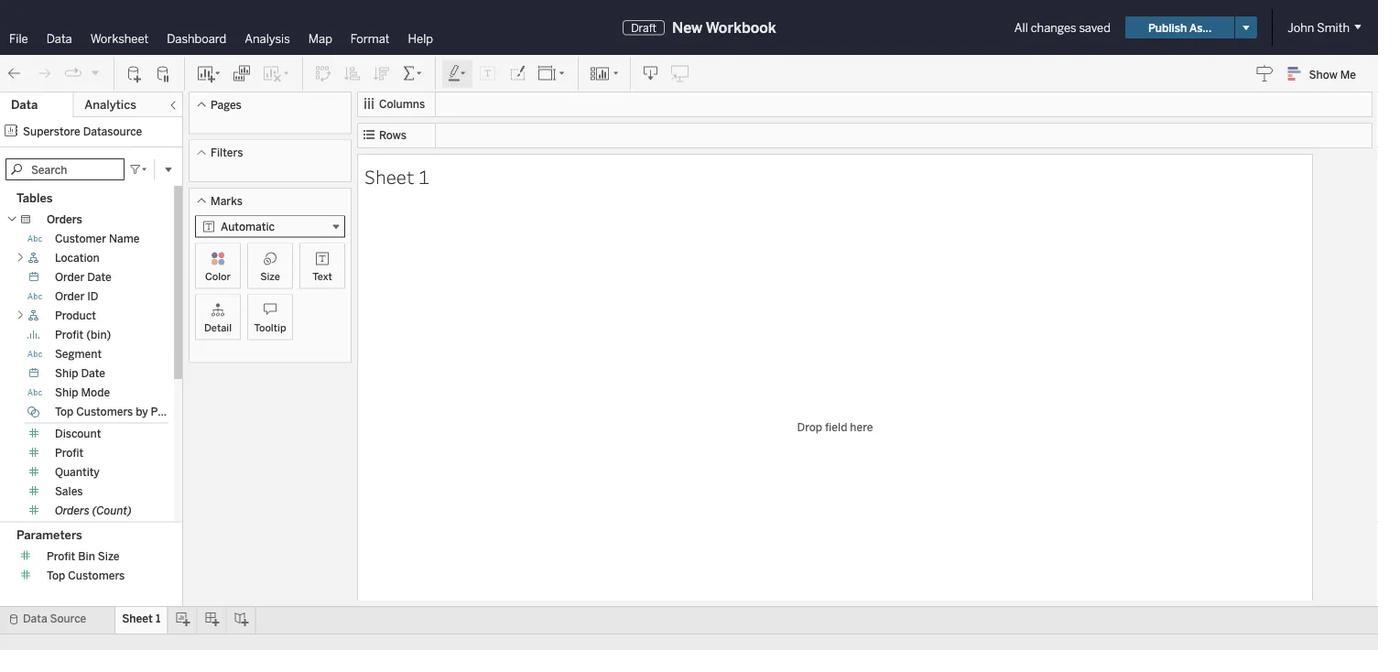 Task type: vqa. For each thing, say whether or not it's contained in the screenshot.
Tables
yes



Task type: describe. For each thing, give the bounding box(es) containing it.
pause auto updates image
[[155, 65, 173, 83]]

fit image
[[538, 65, 567, 83]]

as...
[[1189, 21, 1212, 34]]

marks
[[211, 194, 243, 207]]

dashboard
[[167, 31, 226, 46]]

analysis
[[245, 31, 290, 46]]

0 vertical spatial size
[[260, 270, 280, 283]]

format workbook image
[[508, 65, 527, 83]]

workbook
[[706, 19, 776, 36]]

top customers by profit
[[55, 405, 179, 418]]

order for order id
[[55, 290, 85, 303]]

map
[[308, 31, 332, 46]]

by
[[136, 405, 148, 418]]

color
[[205, 270, 231, 283]]

ship mode
[[55, 386, 110, 399]]

draft
[[631, 21, 657, 34]]

detail
[[204, 321, 232, 334]]

all
[[1014, 20, 1028, 35]]

replay animation image
[[90, 67, 101, 78]]

order id
[[55, 290, 98, 303]]

data guide image
[[1256, 64, 1274, 82]]

segment
[[55, 348, 102, 361]]

1 vertical spatial data
[[11, 98, 38, 112]]

customer
[[55, 232, 106, 245]]

collapse image
[[168, 100, 179, 111]]

customers for top customers by profit
[[76, 405, 133, 418]]

show me
[[1309, 68, 1356, 81]]

format
[[351, 31, 390, 46]]

publish as... button
[[1125, 16, 1235, 38]]

to use edit in desktop, save the workbook outside of personal space image
[[671, 65, 690, 83]]

smith
[[1317, 20, 1350, 35]]

profit (bin)
[[55, 328, 111, 342]]

top for top customers
[[47, 569, 65, 582]]

pages
[[211, 98, 241, 111]]

all changes saved
[[1014, 20, 1111, 35]]

john
[[1288, 20, 1314, 35]]

profit for profit (bin)
[[55, 328, 84, 342]]

sort ascending image
[[343, 65, 362, 83]]

profit for profit bin size
[[47, 549, 75, 563]]

date for ship date
[[81, 367, 105, 380]]

discount
[[55, 427, 101, 440]]

order date
[[55, 271, 112, 284]]

drop
[[797, 420, 822, 433]]

me
[[1340, 68, 1356, 81]]

profit right by
[[151, 405, 179, 418]]

orders for orders (count)
[[55, 504, 90, 517]]

saved
[[1079, 20, 1111, 35]]

publish
[[1148, 21, 1187, 34]]

field
[[825, 420, 847, 433]]

new data source image
[[125, 65, 144, 83]]

customers for top customers
[[68, 569, 125, 582]]

bin
[[78, 549, 95, 563]]

totals image
[[402, 65, 424, 83]]

(count)
[[92, 504, 132, 517]]

new workbook
[[672, 19, 776, 36]]

id
[[87, 290, 98, 303]]

text
[[313, 270, 332, 283]]

download image
[[642, 65, 660, 83]]

replay animation image
[[64, 64, 82, 83]]



Task type: locate. For each thing, give the bounding box(es) containing it.
orders down the sales
[[55, 504, 90, 517]]

order for order date
[[55, 271, 85, 284]]

clear sheet image
[[262, 65, 291, 83]]

show/hide cards image
[[590, 65, 619, 83]]

drop field here
[[797, 420, 873, 433]]

ship
[[55, 367, 78, 380], [55, 386, 78, 399]]

tooltip
[[254, 321, 286, 334]]

date for order date
[[87, 271, 112, 284]]

quantity
[[55, 466, 100, 479]]

orders (count)
[[55, 504, 132, 517]]

rows
[[379, 129, 407, 142]]

profit down product
[[55, 328, 84, 342]]

filters
[[211, 146, 243, 159]]

changes
[[1031, 20, 1076, 35]]

undo image
[[5, 65, 24, 83]]

sheet
[[364, 163, 414, 189], [122, 612, 153, 625]]

order up the order id
[[55, 271, 85, 284]]

show labels image
[[479, 65, 497, 83]]

data
[[46, 31, 72, 46], [11, 98, 38, 112], [23, 612, 47, 625]]

sort descending image
[[373, 65, 391, 83]]

publish as...
[[1148, 21, 1212, 34]]

1 vertical spatial 1
[[156, 612, 161, 625]]

profit for profit
[[55, 446, 84, 460]]

date up id
[[87, 271, 112, 284]]

2 vertical spatial data
[[23, 612, 47, 625]]

0 vertical spatial sheet
[[364, 163, 414, 189]]

1 vertical spatial ship
[[55, 386, 78, 399]]

1 vertical spatial size
[[98, 549, 119, 563]]

john smith
[[1288, 20, 1350, 35]]

orders for orders
[[47, 213, 82, 226]]

0 vertical spatial sheet 1
[[364, 163, 429, 189]]

1 down columns
[[418, 163, 429, 189]]

ship for ship date
[[55, 367, 78, 380]]

top up discount
[[55, 405, 74, 418]]

top customers
[[47, 569, 125, 582]]

ship down segment
[[55, 367, 78, 380]]

swap rows and columns image
[[314, 65, 332, 83]]

superstore
[[23, 125, 80, 138]]

sheet 1 down the rows
[[364, 163, 429, 189]]

0 horizontal spatial sheet
[[122, 612, 153, 625]]

orders
[[47, 213, 82, 226], [55, 504, 90, 517]]

customers
[[76, 405, 133, 418], [68, 569, 125, 582]]

file
[[9, 31, 28, 46]]

ship for ship mode
[[55, 386, 78, 399]]

sheet 1
[[364, 163, 429, 189], [122, 612, 161, 625]]

(bin)
[[86, 328, 111, 342]]

show me button
[[1280, 60, 1373, 88]]

size right bin
[[98, 549, 119, 563]]

1 right source
[[156, 612, 161, 625]]

product
[[55, 309, 96, 322]]

data down 'undo' icon
[[11, 98, 38, 112]]

datasource
[[83, 125, 142, 138]]

top
[[55, 405, 74, 418], [47, 569, 65, 582]]

1
[[418, 163, 429, 189], [156, 612, 161, 625]]

new
[[672, 19, 703, 36]]

profit
[[55, 328, 84, 342], [151, 405, 179, 418], [55, 446, 84, 460], [47, 549, 75, 563]]

0 horizontal spatial size
[[98, 549, 119, 563]]

1 vertical spatial order
[[55, 290, 85, 303]]

1 order from the top
[[55, 271, 85, 284]]

sheet 1 down top customers
[[122, 612, 161, 625]]

columns
[[379, 98, 425, 111]]

1 ship from the top
[[55, 367, 78, 380]]

customers down bin
[[68, 569, 125, 582]]

data up replay animation image
[[46, 31, 72, 46]]

sheet down the rows
[[364, 163, 414, 189]]

0 horizontal spatial 1
[[156, 612, 161, 625]]

customer name
[[55, 232, 140, 245]]

location
[[55, 251, 100, 265]]

data source
[[23, 612, 86, 625]]

duplicate image
[[233, 65, 251, 83]]

0 vertical spatial orders
[[47, 213, 82, 226]]

analytics
[[85, 98, 136, 112]]

Search text field
[[5, 158, 125, 180]]

order up product
[[55, 290, 85, 303]]

1 vertical spatial date
[[81, 367, 105, 380]]

data left source
[[23, 612, 47, 625]]

redo image
[[35, 65, 53, 83]]

0 vertical spatial order
[[55, 271, 85, 284]]

ship date
[[55, 367, 105, 380]]

profit up quantity
[[55, 446, 84, 460]]

tables
[[16, 191, 53, 206]]

0 vertical spatial date
[[87, 271, 112, 284]]

date
[[87, 271, 112, 284], [81, 367, 105, 380]]

orders up customer on the top
[[47, 213, 82, 226]]

customers down the 'mode'
[[76, 405, 133, 418]]

1 vertical spatial customers
[[68, 569, 125, 582]]

size
[[260, 270, 280, 283], [98, 549, 119, 563]]

new worksheet image
[[196, 65, 222, 83]]

name
[[109, 232, 140, 245]]

mode
[[81, 386, 110, 399]]

1 horizontal spatial sheet
[[364, 163, 414, 189]]

show
[[1309, 68, 1338, 81]]

1 vertical spatial sheet 1
[[122, 612, 161, 625]]

sheet down top customers
[[122, 612, 153, 625]]

profit bin size
[[47, 549, 119, 563]]

0 vertical spatial 1
[[418, 163, 429, 189]]

top down profit bin size
[[47, 569, 65, 582]]

source
[[50, 612, 86, 625]]

date up the 'mode'
[[81, 367, 105, 380]]

0 vertical spatial customers
[[76, 405, 133, 418]]

0 horizontal spatial sheet 1
[[122, 612, 161, 625]]

0 vertical spatial top
[[55, 405, 74, 418]]

top for top customers by profit
[[55, 405, 74, 418]]

1 horizontal spatial size
[[260, 270, 280, 283]]

profit down parameters
[[47, 549, 75, 563]]

help
[[408, 31, 433, 46]]

size up tooltip
[[260, 270, 280, 283]]

superstore datasource
[[23, 125, 142, 138]]

here
[[850, 420, 873, 433]]

1 vertical spatial orders
[[55, 504, 90, 517]]

1 horizontal spatial 1
[[418, 163, 429, 189]]

2 ship from the top
[[55, 386, 78, 399]]

sales
[[55, 485, 83, 498]]

highlight image
[[447, 65, 468, 83]]

1 vertical spatial sheet
[[122, 612, 153, 625]]

parameters
[[16, 527, 82, 542]]

0 vertical spatial data
[[46, 31, 72, 46]]

1 horizontal spatial sheet 1
[[364, 163, 429, 189]]

0 vertical spatial ship
[[55, 367, 78, 380]]

2 order from the top
[[55, 290, 85, 303]]

ship down the ship date
[[55, 386, 78, 399]]

order
[[55, 271, 85, 284], [55, 290, 85, 303]]

1 vertical spatial top
[[47, 569, 65, 582]]

worksheet
[[90, 31, 149, 46]]



